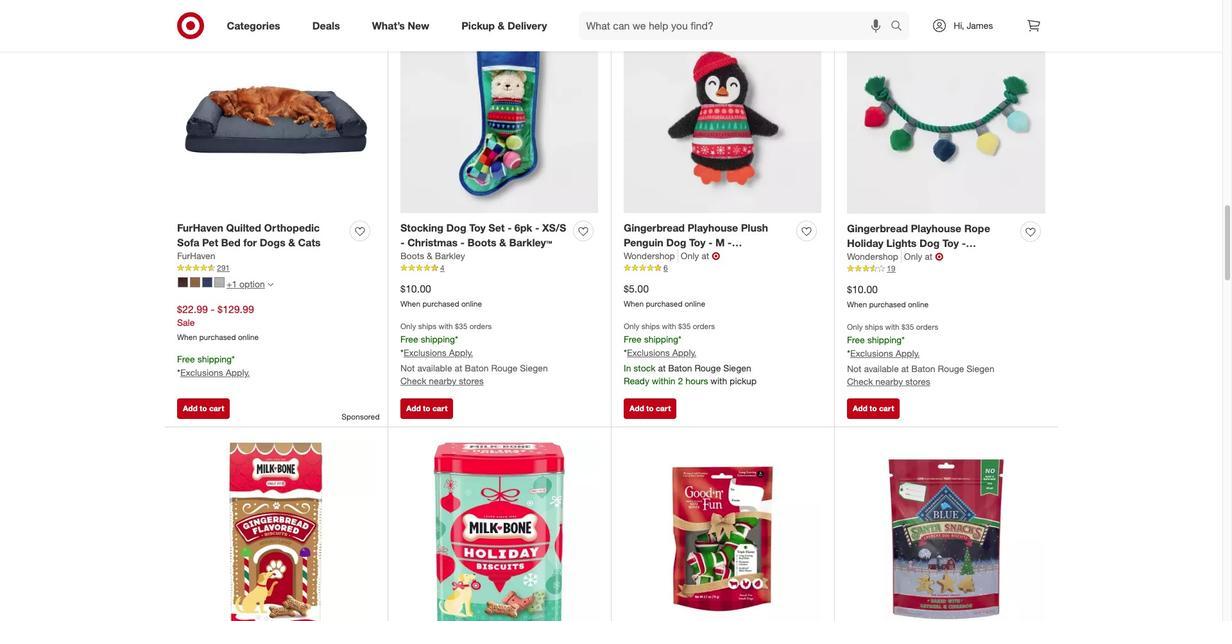 Task type: locate. For each thing, give the bounding box(es) containing it.
19
[[887, 264, 896, 274]]

rouge inside only ships with $35 orders free shipping * * exclusions apply. in stock at  baton rouge siegen ready within 2 hours with pickup
[[695, 363, 721, 374]]

wondershop™
[[624, 251, 691, 264], [848, 251, 915, 264]]

0 horizontal spatial wondershop
[[624, 251, 675, 262]]

4 cart from the left
[[880, 404, 895, 413]]

shipping inside only ships with $35 orders free shipping * * exclusions apply. in stock at  baton rouge siegen ready within 2 hours with pickup
[[644, 334, 679, 345]]

2 horizontal spatial baton
[[912, 364, 936, 374]]

only
[[681, 251, 699, 262], [905, 251, 923, 262], [401, 322, 416, 331], [624, 322, 640, 331], [848, 323, 863, 332]]

furhaven quilted orthopedic sofa pet bed for dogs & cats image
[[177, 16, 375, 213], [177, 16, 375, 213]]

coffee image
[[178, 277, 188, 288]]

boots down christmas
[[401, 251, 425, 262]]

baton for wondershop™
[[669, 363, 692, 374]]

check nearby stores button
[[401, 375, 484, 388], [848, 376, 931, 389]]

milk-bone christmas biscuits tin with original beef flavor dog treats - 24oz image
[[401, 440, 598, 622], [401, 440, 598, 622]]

orders for wondershop™
[[693, 322, 715, 331]]

bed
[[221, 236, 241, 249]]

silver gray image
[[214, 277, 225, 288]]

sale
[[177, 317, 195, 328]]

0 horizontal spatial wondershop only at ¬
[[624, 250, 721, 263]]

stores
[[459, 376, 484, 387], [906, 376, 931, 387]]

wondershop link
[[624, 250, 679, 263], [848, 251, 902, 264]]

purchased down the 19
[[870, 300, 906, 310]]

0 horizontal spatial $10.00 when purchased online
[[401, 282, 482, 309]]

- left the m
[[709, 236, 713, 249]]

wondershop link down holiday
[[848, 251, 902, 264]]

hours
[[686, 376, 708, 387]]

1 horizontal spatial baton
[[669, 363, 692, 374]]

sponsored
[[342, 412, 380, 422]]

1 horizontal spatial rouge
[[695, 363, 721, 374]]

1 horizontal spatial toy
[[690, 236, 706, 249]]

dog right 'lights' on the top right of page
[[920, 237, 940, 250]]

shipping inside free shipping * * exclusions apply.
[[198, 354, 232, 365]]

0 horizontal spatial gingerbread
[[624, 221, 685, 234]]

when down holiday
[[848, 300, 868, 310]]

toy up 19 link
[[943, 237, 959, 250]]

$35 for christmas
[[455, 322, 468, 331]]

online for lights
[[908, 300, 929, 310]]

nearby
[[429, 376, 457, 387], [876, 376, 903, 387]]

gingerbread inside gingerbread playhouse plush penguin dog toy - m - wondershop™
[[624, 221, 685, 234]]

good 'n' fun triple flavor with beef and chicken mini bones dental dog treats - 6ct image
[[624, 440, 822, 622], [624, 440, 822, 622]]

toy left set
[[470, 221, 486, 234]]

orders inside only ships with $35 orders free shipping * * exclusions apply. in stock at  baton rouge siegen ready within 2 hours with pickup
[[693, 322, 715, 331]]

2 to from the left
[[423, 404, 431, 413]]

0 vertical spatial boots
[[468, 236, 497, 249]]

online down 6 link
[[685, 299, 706, 309]]

0 vertical spatial furhaven
[[177, 221, 223, 234]]

when for gingerbread playhouse rope holiday lights dog toy - wondershop™
[[848, 300, 868, 310]]

toy
[[470, 221, 486, 234], [690, 236, 706, 249], [943, 237, 959, 250]]

purchased down 4 at the top
[[423, 299, 459, 309]]

purchased for gingerbread playhouse rope holiday lights dog toy - wondershop™
[[870, 300, 906, 310]]

- right $22.99
[[211, 303, 215, 316]]

*
[[455, 334, 458, 345], [679, 334, 682, 345], [902, 335, 905, 346], [401, 348, 404, 358], [624, 348, 627, 358], [848, 348, 851, 359], [232, 354, 235, 365], [177, 367, 180, 378]]

dog up 6
[[667, 236, 687, 249]]

christmas
[[408, 236, 458, 249]]

furhaven up pet
[[177, 221, 223, 234]]

$35 inside only ships with $35 orders free shipping * * exclusions apply. in stock at  baton rouge siegen ready within 2 hours with pickup
[[679, 322, 691, 331]]

add to cart for cats
[[183, 404, 224, 413]]

playhouse
[[688, 221, 739, 234], [911, 222, 962, 235]]

2 add to cart from the left
[[406, 404, 448, 413]]

holiday
[[848, 237, 884, 250]]

- inside $22.99 - $129.99 sale when purchased online
[[211, 303, 215, 316]]

1 horizontal spatial dog
[[667, 236, 687, 249]]

1 furhaven from the top
[[177, 221, 223, 234]]

0 horizontal spatial dog
[[447, 221, 467, 234]]

purchased inside $5.00 when purchased online
[[646, 299, 683, 309]]

ships inside only ships with $35 orders free shipping * * exclusions apply. in stock at  baton rouge siegen ready within 2 hours with pickup
[[642, 322, 660, 331]]

at
[[702, 251, 710, 262], [925, 251, 933, 262], [455, 363, 463, 374], [658, 363, 666, 374], [902, 364, 909, 374]]

$10.00 when purchased online for wondershop™
[[848, 283, 929, 310]]

furhaven for furhaven quilted orthopedic sofa pet bed for dogs & cats
[[177, 221, 223, 234]]

available for -
[[418, 363, 452, 374]]

gingerbread up holiday
[[848, 222, 908, 235]]

james
[[967, 20, 994, 31]]

toy inside gingerbread playhouse rope holiday lights dog toy - wondershop™
[[943, 237, 959, 250]]

free
[[401, 334, 418, 345], [624, 334, 642, 345], [848, 335, 865, 346], [177, 354, 195, 365]]

wondershop link down penguin
[[624, 250, 679, 263]]

penguin
[[624, 236, 664, 249]]

add to cart
[[183, 404, 224, 413], [406, 404, 448, 413], [630, 404, 671, 413], [853, 404, 895, 413]]

&
[[498, 19, 505, 32], [288, 236, 295, 249], [500, 236, 507, 249], [427, 251, 433, 262]]

not
[[401, 363, 415, 374], [848, 364, 862, 374]]

$10.00 when purchased online for -
[[401, 282, 482, 309]]

0 horizontal spatial stores
[[459, 376, 484, 387]]

0 horizontal spatial wondershop™
[[624, 251, 691, 264]]

free inside only ships with $35 orders free shipping * * exclusions apply. in stock at  baton rouge siegen ready within 2 hours with pickup
[[624, 334, 642, 345]]

cart for christmas
[[433, 404, 448, 413]]

online down $129.99
[[238, 333, 259, 343]]

0 horizontal spatial rouge
[[492, 363, 518, 374]]

delivery
[[508, 19, 547, 32]]

wondershop only at ¬ for lights
[[848, 251, 944, 264]]

wondershop only at ¬ for dog
[[624, 250, 721, 263]]

orders down 4 link on the top left of the page
[[470, 322, 492, 331]]

3 add to cart from the left
[[630, 404, 671, 413]]

pet
[[202, 236, 218, 249]]

1 vertical spatial furhaven
[[177, 251, 215, 262]]

orders down $5.00 when purchased online
[[693, 322, 715, 331]]

within
[[652, 376, 676, 387]]

$10.00 down holiday
[[848, 283, 878, 296]]

1 horizontal spatial wondershop
[[848, 251, 899, 262]]

all colors + 1 more colors image
[[268, 282, 273, 288]]

2 horizontal spatial ships
[[865, 323, 884, 332]]

at inside only ships with $35 orders free shipping * * exclusions apply. in stock at  baton rouge siegen ready within 2 hours with pickup
[[658, 363, 666, 374]]

toy inside stocking dog toy set - 6pk - xs/s - christmas - boots & barkley™
[[470, 221, 486, 234]]

1 vertical spatial boots
[[401, 251, 425, 262]]

4 to from the left
[[870, 404, 877, 413]]

1 horizontal spatial $10.00 when purchased online
[[848, 283, 929, 310]]

1 horizontal spatial ships
[[642, 322, 660, 331]]

2 horizontal spatial rouge
[[938, 364, 965, 374]]

when down $5.00
[[624, 299, 644, 309]]

shipping for gingerbread playhouse rope holiday lights dog toy - wondershop™
[[868, 335, 902, 346]]

exclusions for gingerbread playhouse plush penguin dog toy - m - wondershop™
[[627, 348, 670, 358]]

wondershop only at ¬ up 6
[[624, 250, 721, 263]]

furhaven quilted orthopedic sofa pet bed for dogs & cats
[[177, 221, 321, 249]]

gingerbread playhouse plush penguin dog toy - m - wondershop™
[[624, 221, 769, 264]]

at for stocking dog toy set - 6pk - xs/s - christmas - boots & barkley™
[[455, 363, 463, 374]]

online for dog
[[685, 299, 706, 309]]

0 horizontal spatial siegen
[[520, 363, 548, 374]]

0 horizontal spatial boots
[[401, 251, 425, 262]]

with for gingerbread playhouse rope holiday lights dog toy - wondershop™
[[886, 323, 900, 332]]

exclusions inside only ships with $35 orders free shipping * * exclusions apply. in stock at  baton rouge siegen ready within 2 hours with pickup
[[627, 348, 670, 358]]

pickup & delivery
[[462, 19, 547, 32]]

1 horizontal spatial $10.00
[[848, 283, 878, 296]]

to for christmas
[[423, 404, 431, 413]]

playhouse inside gingerbread playhouse rope holiday lights dog toy - wondershop™
[[911, 222, 962, 235]]

3 to from the left
[[647, 404, 654, 413]]

0 horizontal spatial baton
[[465, 363, 489, 374]]

1 horizontal spatial wondershop only at ¬
[[848, 251, 944, 264]]

0 horizontal spatial playhouse
[[688, 221, 739, 234]]

check
[[401, 376, 427, 387], [848, 376, 873, 387]]

boots
[[468, 236, 497, 249], [401, 251, 425, 262]]

add to cart button for cats
[[177, 399, 230, 419]]

exclusions for gingerbread playhouse rope holiday lights dog toy - wondershop™
[[851, 348, 894, 359]]

deals
[[313, 19, 340, 32]]

- down stocking
[[401, 236, 405, 249]]

0 horizontal spatial ships
[[418, 322, 437, 331]]

playhouse for toy
[[911, 222, 962, 235]]

6
[[664, 264, 668, 273]]

0 horizontal spatial check
[[401, 376, 427, 387]]

0 horizontal spatial not
[[401, 363, 415, 374]]

2 horizontal spatial orders
[[917, 323, 939, 332]]

gingerbread
[[624, 221, 685, 234], [848, 222, 908, 235]]

exclusions apply. button for stocking dog toy set - 6pk - xs/s - christmas - boots & barkley™
[[404, 347, 473, 360]]

only ships with $35 orders free shipping * * exclusions apply. not available at baton rouge siegen check nearby stores for wondershop™
[[848, 323, 995, 387]]

boots down set
[[468, 236, 497, 249]]

3 add from the left
[[630, 404, 644, 413]]

online down 19 link
[[908, 300, 929, 310]]

with down 4 at the top
[[439, 322, 453, 331]]

exclusions inside free shipping * * exclusions apply.
[[180, 367, 223, 378]]

1 horizontal spatial siegen
[[724, 363, 752, 374]]

playhouse inside gingerbread playhouse plush penguin dog toy - m - wondershop™
[[688, 221, 739, 234]]

0 horizontal spatial ¬
[[712, 250, 721, 263]]

1 horizontal spatial $35
[[679, 322, 691, 331]]

with
[[439, 322, 453, 331], [662, 322, 677, 331], [886, 323, 900, 332], [711, 376, 728, 387]]

baton for christmas
[[465, 363, 489, 374]]

19 link
[[848, 264, 1046, 275]]

2 horizontal spatial toy
[[943, 237, 959, 250]]

- right set
[[508, 221, 512, 234]]

orders down 19 link
[[917, 323, 939, 332]]

- down rope at right
[[962, 237, 966, 250]]

1 horizontal spatial ¬
[[936, 251, 944, 264]]

only ships with $35 orders free shipping * * exclusions apply. not available at baton rouge siegen check nearby stores
[[401, 322, 548, 387], [848, 323, 995, 387]]

nearby for -
[[429, 376, 457, 387]]

set
[[489, 221, 505, 234]]

barkley™
[[509, 236, 552, 249]]

online down 4 link on the top left of the page
[[462, 299, 482, 309]]

$10.00 down boots & barkley link
[[401, 282, 431, 295]]

& down set
[[500, 236, 507, 249]]

siegen inside only ships with $35 orders free shipping * * exclusions apply. in stock at  baton rouge siegen ready within 2 hours with pickup
[[724, 363, 752, 374]]

0 horizontal spatial only ships with $35 orders free shipping * * exclusions apply. not available at baton rouge siegen check nearby stores
[[401, 322, 548, 387]]

0 horizontal spatial $35
[[455, 322, 468, 331]]

gingerbread playhouse plush penguin dog toy - m - wondershop™ image
[[624, 16, 822, 213], [624, 16, 822, 213]]

furhaven quilted orthopedic sofa pet bed for dogs & cats link
[[177, 221, 345, 250]]

wondershop™ inside gingerbread playhouse plush penguin dog toy - m - wondershop™
[[624, 251, 691, 264]]

1 horizontal spatial nearby
[[876, 376, 903, 387]]

cart
[[209, 404, 224, 413], [433, 404, 448, 413], [656, 404, 671, 413], [880, 404, 895, 413]]

& right the pickup
[[498, 19, 505, 32]]

1 horizontal spatial only ships with $35 orders free shipping * * exclusions apply. not available at baton rouge siegen check nearby stores
[[848, 323, 995, 387]]

available
[[418, 363, 452, 374], [864, 364, 899, 374]]

shipping
[[421, 334, 455, 345], [644, 334, 679, 345], [868, 335, 902, 346], [198, 354, 232, 365]]

0 horizontal spatial orders
[[470, 322, 492, 331]]

add
[[183, 404, 198, 413], [406, 404, 421, 413], [630, 404, 644, 413], [853, 404, 868, 413]]

1 cart from the left
[[209, 404, 224, 413]]

wondershop only at ¬
[[624, 250, 721, 263], [848, 251, 944, 264]]

$10.00
[[401, 282, 431, 295], [848, 283, 878, 296]]

add to cart for christmas
[[406, 404, 448, 413]]

add for wondershop™
[[630, 404, 644, 413]]

2 add to cart button from the left
[[401, 399, 454, 419]]

shipping for gingerbread playhouse plush penguin dog toy - m - wondershop™
[[644, 334, 679, 345]]

1 horizontal spatial gingerbread
[[848, 222, 908, 235]]

gingerbread inside gingerbread playhouse rope holiday lights dog toy - wondershop™
[[848, 222, 908, 235]]

0 horizontal spatial available
[[418, 363, 452, 374]]

$35
[[455, 322, 468, 331], [679, 322, 691, 331], [902, 323, 915, 332]]

1 horizontal spatial check nearby stores button
[[848, 376, 931, 389]]

furhaven inside furhaven quilted orthopedic sofa pet bed for dogs & cats
[[177, 221, 223, 234]]

rouge
[[492, 363, 518, 374], [695, 363, 721, 374], [938, 364, 965, 374]]

exclusions apply. button
[[404, 347, 473, 360], [627, 347, 697, 360], [851, 348, 920, 360], [180, 367, 250, 380]]

to for cats
[[200, 404, 207, 413]]

wondershop only at ¬ up the 19
[[848, 251, 944, 264]]

1 horizontal spatial playhouse
[[911, 222, 962, 235]]

wondershop
[[624, 251, 675, 262], [848, 251, 899, 262]]

boots & barkley
[[401, 251, 465, 262]]

1 horizontal spatial stores
[[906, 376, 931, 387]]

gingerbread playhouse rope holiday lights dog toy - wondershop™ image
[[848, 16, 1046, 214], [848, 16, 1046, 214]]

2 furhaven from the top
[[177, 251, 215, 262]]

with down $5.00 when purchased online
[[662, 322, 677, 331]]

1 horizontal spatial orders
[[693, 322, 715, 331]]

2 add from the left
[[406, 404, 421, 413]]

0 horizontal spatial toy
[[470, 221, 486, 234]]

3 cart from the left
[[656, 404, 671, 413]]

blue buffalo santa snacks natural crunchy dog treat biscuits oatmeal & cinnamon treats - 11oz - christmas image
[[848, 440, 1046, 622], [848, 440, 1046, 622]]

-
[[508, 221, 512, 234], [535, 221, 540, 234], [401, 236, 405, 249], [461, 236, 465, 249], [709, 236, 713, 249], [728, 236, 732, 249], [962, 237, 966, 250], [211, 303, 215, 316]]

wondershop down penguin
[[624, 251, 675, 262]]

0 horizontal spatial check nearby stores button
[[401, 375, 484, 388]]

dog up christmas
[[447, 221, 467, 234]]

1 horizontal spatial available
[[864, 364, 899, 374]]

playhouse for -
[[688, 221, 739, 234]]

when down boots & barkley link
[[401, 299, 421, 309]]

2 horizontal spatial siegen
[[967, 364, 995, 374]]

wondershop down holiday
[[848, 251, 899, 262]]

wondershop™ down penguin
[[624, 251, 691, 264]]

What can we help you find? suggestions appear below search field
[[579, 12, 895, 40]]

orders
[[470, 322, 492, 331], [693, 322, 715, 331], [917, 323, 939, 332]]

& down 'orthopedic'
[[288, 236, 295, 249]]

$10.00 when purchased online down 4 at the top
[[401, 282, 482, 309]]

online
[[462, 299, 482, 309], [685, 299, 706, 309], [908, 300, 929, 310], [238, 333, 259, 343]]

to
[[200, 404, 207, 413], [423, 404, 431, 413], [647, 404, 654, 413], [870, 404, 877, 413]]

3 add to cart button from the left
[[624, 399, 677, 419]]

1 horizontal spatial wondershop™
[[848, 251, 915, 264]]

siegen
[[520, 363, 548, 374], [724, 363, 752, 374], [967, 364, 995, 374]]

0 horizontal spatial $10.00
[[401, 282, 431, 295]]

only ships with $35 orders free shipping * * exclusions apply. in stock at  baton rouge siegen ready within 2 hours with pickup
[[624, 322, 757, 387]]

what's new link
[[361, 12, 446, 40]]

gingerbread up penguin
[[624, 221, 685, 234]]

0 horizontal spatial nearby
[[429, 376, 457, 387]]

1 add from the left
[[183, 404, 198, 413]]

not for wondershop™
[[848, 364, 862, 374]]

with down the 19
[[886, 323, 900, 332]]

when for stocking dog toy set - 6pk - xs/s - christmas - boots & barkley™
[[401, 299, 421, 309]]

playhouse up 'lights' on the top right of page
[[911, 222, 962, 235]]

rouge for christmas
[[492, 363, 518, 374]]

1 add to cart button from the left
[[177, 399, 230, 419]]

furhaven down sofa
[[177, 251, 215, 262]]

apply. inside only ships with $35 orders free shipping * * exclusions apply. in stock at  baton rouge siegen ready within 2 hours with pickup
[[673, 348, 697, 358]]

$10.00 when purchased online down the 19
[[848, 283, 929, 310]]

1 horizontal spatial not
[[848, 364, 862, 374]]

playhouse up the m
[[688, 221, 739, 234]]

when down sale
[[177, 333, 197, 343]]

free inside free shipping * * exclusions apply.
[[177, 354, 195, 365]]

stores for wondershop™
[[906, 376, 931, 387]]

1 add to cart from the left
[[183, 404, 224, 413]]

1 horizontal spatial boots
[[468, 236, 497, 249]]

2 horizontal spatial dog
[[920, 237, 940, 250]]

when for gingerbread playhouse plush penguin dog toy - m - wondershop™
[[624, 299, 644, 309]]

dog
[[447, 221, 467, 234], [667, 236, 687, 249], [920, 237, 940, 250]]

- right the m
[[728, 236, 732, 249]]

at for gingerbread playhouse rope holiday lights dog toy - wondershop™
[[902, 364, 909, 374]]

2
[[678, 376, 683, 387]]

purchased up free shipping * * exclusions apply.
[[199, 333, 236, 343]]

0 horizontal spatial wondershop link
[[624, 250, 679, 263]]

online inside $5.00 when purchased online
[[685, 299, 706, 309]]

dog inside gingerbread playhouse plush penguin dog toy - m - wondershop™
[[667, 236, 687, 249]]

milk-bone gingerbread flavor small biscuit christmas box dog treats - 4oz image
[[177, 440, 375, 622], [177, 440, 375, 622]]

only inside only ships with $35 orders free shipping * * exclusions apply. in stock at  baton rouge siegen ready within 2 hours with pickup
[[624, 322, 640, 331]]

toy left the m
[[690, 236, 706, 249]]

ships for wondershop™
[[642, 322, 660, 331]]

furhaven link
[[177, 250, 215, 263]]

add to cart button
[[177, 399, 230, 419], [401, 399, 454, 419], [624, 399, 677, 419], [848, 399, 900, 419]]

wondershop™ down holiday
[[848, 251, 915, 264]]

1 to from the left
[[200, 404, 207, 413]]

when inside $5.00 when purchased online
[[624, 299, 644, 309]]

1 horizontal spatial wondershop link
[[848, 251, 902, 264]]

stocking dog toy set - 6pk - xs/s - christmas - boots & barkley™ image
[[401, 16, 598, 213], [401, 16, 598, 213]]

xs/s
[[542, 221, 566, 234]]

2 cart from the left
[[433, 404, 448, 413]]

4 add from the left
[[853, 404, 868, 413]]

$10.00 when purchased online
[[401, 282, 482, 309], [848, 283, 929, 310]]

purchased down $5.00
[[646, 299, 683, 309]]

baton inside only ships with $35 orders free shipping * * exclusions apply. in stock at  baton rouge siegen ready within 2 hours with pickup
[[669, 363, 692, 374]]

1 horizontal spatial check
[[848, 376, 873, 387]]



Task type: describe. For each thing, give the bounding box(es) containing it.
291
[[217, 264, 230, 273]]

exclusions apply. button for gingerbread playhouse plush penguin dog toy - m - wondershop™
[[627, 347, 697, 360]]

siegen for christmas
[[520, 363, 548, 374]]

4
[[440, 264, 445, 273]]

add for cats
[[183, 404, 198, 413]]

4 add to cart button from the left
[[848, 399, 900, 419]]

$5.00
[[624, 282, 649, 295]]

check for -
[[401, 376, 427, 387]]

categories
[[227, 19, 280, 32]]

gingerbread playhouse rope holiday lights dog toy - wondershop™ link
[[848, 221, 1016, 264]]

search button
[[886, 12, 916, 42]]

at for gingerbread playhouse plush penguin dog toy - m - wondershop™
[[658, 363, 666, 374]]

add for christmas
[[406, 404, 421, 413]]

only for gingerbread playhouse rope holiday lights dog toy - wondershop™
[[848, 323, 863, 332]]

gingerbread for holiday
[[848, 222, 908, 235]]

with for stocking dog toy set - 6pk - xs/s - christmas - boots & barkley™
[[439, 322, 453, 331]]

online inside $22.99 - $129.99 sale when purchased online
[[238, 333, 259, 343]]

& inside 'link'
[[498, 19, 505, 32]]

wondershop link for holiday
[[848, 251, 902, 264]]

with for gingerbread playhouse plush penguin dog toy - m - wondershop™
[[662, 322, 677, 331]]

stocking dog toy set - 6pk - xs/s - christmas - boots & barkley™
[[401, 221, 566, 249]]

& inside furhaven quilted orthopedic sofa pet bed for dogs & cats
[[288, 236, 295, 249]]

add to cart for wondershop™
[[630, 404, 671, 413]]

$5.00 when purchased online
[[624, 282, 706, 309]]

search
[[886, 20, 916, 33]]

boots inside boots & barkley link
[[401, 251, 425, 262]]

m
[[716, 236, 725, 249]]

furhaven for furhaven
[[177, 251, 215, 262]]

purchased for gingerbread playhouse plush penguin dog toy - m - wondershop™
[[646, 299, 683, 309]]

for
[[243, 236, 257, 249]]

$22.99 - $129.99 sale when purchased online
[[177, 303, 259, 343]]

hi, james
[[954, 20, 994, 31]]

291 link
[[177, 263, 375, 274]]

what's
[[372, 19, 405, 32]]

4 add to cart from the left
[[853, 404, 895, 413]]

barkley
[[435, 251, 465, 262]]

hi,
[[954, 20, 965, 31]]

$10.00 for wondershop™
[[848, 283, 878, 296]]

dog inside gingerbread playhouse rope holiday lights dog toy - wondershop™
[[920, 237, 940, 250]]

sofa
[[177, 236, 199, 249]]

apply. for set
[[449, 348, 473, 358]]

$129.99
[[218, 303, 254, 316]]

gingerbread playhouse rope holiday lights dog toy - wondershop™
[[848, 222, 991, 264]]

cart for cats
[[209, 404, 224, 413]]

apply. for holiday
[[896, 348, 920, 359]]

& inside stocking dog toy set - 6pk - xs/s - christmas - boots & barkley™
[[500, 236, 507, 249]]

boots & barkley link
[[401, 250, 465, 263]]

gingerbread for penguin
[[624, 221, 685, 234]]

only ships with $35 orders free shipping * * exclusions apply. not available at baton rouge siegen check nearby stores for -
[[401, 322, 548, 387]]

nearby for wondershop™
[[876, 376, 903, 387]]

wondershop for penguin
[[624, 251, 675, 262]]

dog inside stocking dog toy set - 6pk - xs/s - christmas - boots & barkley™
[[447, 221, 467, 234]]

rope
[[965, 222, 991, 235]]

navy image
[[202, 277, 213, 288]]

free for stocking dog toy set - 6pk - xs/s - christmas - boots & barkley™
[[401, 334, 418, 345]]

4 link
[[401, 263, 598, 274]]

gingerbread playhouse plush penguin dog toy - m - wondershop™ link
[[624, 221, 792, 264]]

¬ for toy
[[936, 251, 944, 264]]

add to cart button for christmas
[[401, 399, 454, 419]]

wondershop for holiday
[[848, 251, 899, 262]]

+1 option
[[227, 278, 265, 289]]

shipping for stocking dog toy set - 6pk - xs/s - christmas - boots & barkley™
[[421, 334, 455, 345]]

purchased inside $22.99 - $129.99 sale when purchased online
[[199, 333, 236, 343]]

apply. inside free shipping * * exclusions apply.
[[226, 367, 250, 378]]

wondershop™ inside gingerbread playhouse rope holiday lights dog toy - wondershop™
[[848, 251, 915, 264]]

stock
[[634, 363, 656, 374]]

cats
[[298, 236, 321, 249]]

apply. for penguin
[[673, 348, 697, 358]]

+1
[[227, 278, 237, 289]]

check for wondershop™
[[848, 376, 873, 387]]

boots inside stocking dog toy set - 6pk - xs/s - christmas - boots & barkley™
[[468, 236, 497, 249]]

pickup
[[462, 19, 495, 32]]

stocking dog toy set - 6pk - xs/s - christmas - boots & barkley™ link
[[401, 221, 568, 250]]

¬ for -
[[712, 250, 721, 263]]

orders for christmas
[[470, 322, 492, 331]]

in
[[624, 363, 631, 374]]

all colors + 1 more colors element
[[268, 280, 273, 288]]

- up the barkley
[[461, 236, 465, 249]]

rouge for wondershop™
[[695, 363, 721, 374]]

lights
[[887, 237, 917, 250]]

stores for -
[[459, 376, 484, 387]]

6pk
[[515, 221, 533, 234]]

$10.00 for -
[[401, 282, 431, 295]]

ships for christmas
[[418, 322, 437, 331]]

when inside $22.99 - $129.99 sale when purchased online
[[177, 333, 197, 343]]

what's new
[[372, 19, 430, 32]]

2 horizontal spatial $35
[[902, 323, 915, 332]]

online for -
[[462, 299, 482, 309]]

new
[[408, 19, 430, 32]]

plush
[[741, 221, 769, 234]]

quilted
[[226, 221, 261, 234]]

check nearby stores button for wondershop™
[[848, 376, 931, 389]]

exclusions apply. button for gingerbread playhouse rope holiday lights dog toy - wondershop™
[[851, 348, 920, 360]]

free for gingerbread playhouse rope holiday lights dog toy - wondershop™
[[848, 335, 865, 346]]

pickup & delivery link
[[451, 12, 563, 40]]

option
[[240, 278, 265, 289]]

+1 option button
[[172, 274, 279, 294]]

available for wondershop™
[[864, 364, 899, 374]]

not for -
[[401, 363, 415, 374]]

to for wondershop™
[[647, 404, 654, 413]]

check nearby stores button for -
[[401, 375, 484, 388]]

& down christmas
[[427, 251, 433, 262]]

- right 6pk
[[535, 221, 540, 234]]

only for stocking dog toy set - 6pk - xs/s - christmas - boots & barkley™
[[401, 322, 416, 331]]

only for gingerbread playhouse plush penguin dog toy - m - wondershop™
[[624, 322, 640, 331]]

purchased for stocking dog toy set - 6pk - xs/s - christmas - boots & barkley™
[[423, 299, 459, 309]]

with right hours
[[711, 376, 728, 387]]

orthopedic
[[264, 221, 320, 234]]

free for gingerbread playhouse plush penguin dog toy - m - wondershop™
[[624, 334, 642, 345]]

pickup
[[730, 376, 757, 387]]

ready
[[624, 376, 650, 387]]

toy inside gingerbread playhouse plush penguin dog toy - m - wondershop™
[[690, 236, 706, 249]]

- inside gingerbread playhouse rope holiday lights dog toy - wondershop™
[[962, 237, 966, 250]]

exclusions for stocking dog toy set - 6pk - xs/s - christmas - boots & barkley™
[[404, 348, 447, 358]]

cart for wondershop™
[[656, 404, 671, 413]]

add to cart button for wondershop™
[[624, 399, 677, 419]]

$35 for wondershop™
[[679, 322, 691, 331]]

free shipping * * exclusions apply.
[[177, 354, 250, 378]]

stocking
[[401, 221, 444, 234]]

$22.99
[[177, 303, 208, 316]]

deals link
[[302, 12, 356, 40]]

warm brown image
[[190, 277, 200, 288]]

wondershop link for penguin
[[624, 250, 679, 263]]

6 link
[[624, 263, 822, 274]]

siegen for wondershop™
[[724, 363, 752, 374]]

categories link
[[216, 12, 296, 40]]

dogs
[[260, 236, 286, 249]]



Task type: vqa. For each thing, say whether or not it's contained in the screenshot.
Cookies
no



